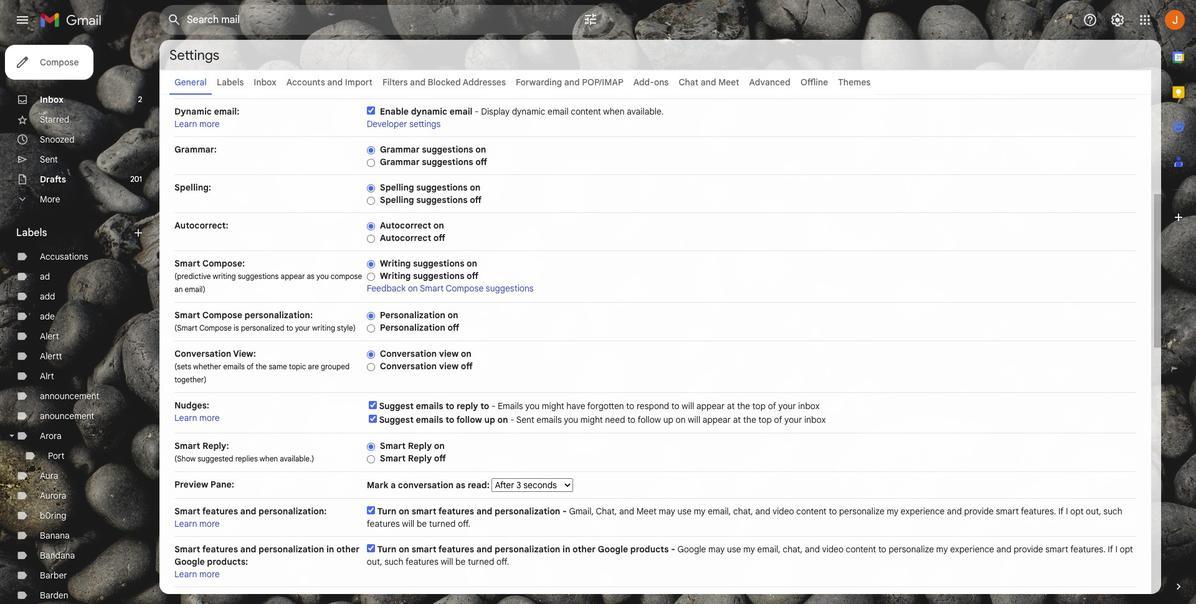 Task type: locate. For each thing, give the bounding box(es) containing it.
0 vertical spatial autocorrect
[[380, 220, 431, 231]]

emails down suggest emails to reply to - emails you might have forgotten to respond to will appear at the top of your inbox
[[536, 414, 562, 425]]

conversation
[[398, 480, 453, 491]]

Grammar suggestions on radio
[[367, 146, 375, 155]]

Conversation view off radio
[[367, 362, 375, 372]]

1 turn from the top
[[377, 506, 396, 517]]

same
[[269, 362, 287, 371]]

0 vertical spatial writing
[[380, 258, 411, 269]]

0 horizontal spatial provide
[[964, 506, 994, 517]]

view up conversation view off
[[439, 348, 459, 359]]

autocorrect off
[[380, 232, 445, 244]]

forwarding and pop/imap link
[[516, 77, 623, 88]]

dynamic
[[174, 106, 212, 117]]

learn more link down 'preview'
[[174, 518, 220, 529]]

such inside gmail, chat, and meet may use my email, chat, and video content to personalize my experience and provide smart features. if i opt out, such features will be turned off.
[[1103, 506, 1122, 517]]

reply down smart reply on
[[408, 453, 432, 464]]

personalize inside gmail, chat, and meet may use my email, chat, and video content to personalize my experience and provide smart features. if i opt out, such features will be turned off.
[[839, 506, 884, 517]]

1 vertical spatial might
[[580, 414, 603, 425]]

off. down turn on smart features and personalization in other google products -
[[496, 556, 509, 567]]

view down conversation view on
[[439, 361, 459, 372]]

chat,
[[596, 506, 617, 517]]

email, down gmail, chat, and meet may use my email, chat, and video content to personalize my experience and provide smart features. if i opt out, such features will be turned off.
[[757, 544, 780, 555]]

turned down turn on smart features and personalization - at the left of the page
[[429, 518, 456, 529]]

turn on smart features and personalization in other google products -
[[377, 544, 677, 555]]

google left products
[[598, 544, 628, 555]]

smart for smart features and personalization: learn more
[[174, 506, 200, 517]]

emails down view:
[[223, 362, 245, 371]]

- left display
[[475, 106, 479, 117]]

content inside enable dynamic email - display dynamic email content when available. developer settings
[[571, 106, 601, 117]]

1 vertical spatial experience
[[950, 544, 994, 555]]

more inside smart features and personalization in other google products: learn more
[[199, 569, 220, 580]]

0 horizontal spatial meet
[[636, 506, 657, 517]]

2 vertical spatial you
[[564, 414, 578, 425]]

off up feedback on smart compose suggestions
[[467, 270, 478, 282]]

chat,
[[733, 506, 753, 517], [783, 544, 803, 555]]

3 more from the top
[[199, 518, 220, 529]]

if inside gmail, chat, and meet may use my email, chat, and video content to personalize my experience and provide smart features. if i opt out, such features will be turned off.
[[1058, 506, 1064, 517]]

1 vertical spatial view
[[439, 361, 459, 372]]

conversation for conversation view: (sets whether emails of the same topic are grouped together)
[[174, 348, 231, 359]]

personalization for turn on smart features and personalization -
[[495, 506, 560, 517]]

if
[[1058, 506, 1064, 517], [1108, 544, 1113, 555]]

1 horizontal spatial such
[[1103, 506, 1122, 517]]

suggestions for writing suggestions on
[[413, 258, 464, 269]]

0 vertical spatial as
[[307, 272, 315, 281]]

suggest emails to follow up on - sent emails you might need to follow up on will appear at the top of your inbox
[[379, 414, 826, 425]]

1 vertical spatial turned
[[468, 556, 494, 567]]

starred link
[[40, 114, 69, 125]]

email down forwarding and pop/imap link
[[548, 106, 569, 117]]

4 more from the top
[[199, 569, 220, 580]]

0 vertical spatial inbox
[[798, 401, 820, 412]]

autocorrect:
[[174, 220, 228, 231]]

1 vertical spatial top
[[758, 414, 772, 425]]

0 vertical spatial personalization
[[380, 310, 445, 321]]

0 vertical spatial may
[[659, 506, 675, 517]]

1 horizontal spatial be
[[455, 556, 466, 567]]

off down spelling suggestions on
[[470, 194, 482, 206]]

smart for smart compose personalization: (smart compose is personalized to your writing style)
[[174, 310, 200, 321]]

0 horizontal spatial might
[[542, 401, 564, 412]]

personalization
[[495, 506, 560, 517], [259, 544, 324, 555], [495, 544, 560, 555]]

-
[[475, 106, 479, 117], [491, 401, 496, 412], [510, 414, 514, 425], [563, 506, 567, 517], [671, 544, 675, 555]]

developer
[[367, 118, 407, 130]]

1 horizontal spatial use
[[727, 544, 741, 555]]

suggestions
[[422, 144, 473, 155], [422, 156, 473, 168], [416, 182, 468, 193], [416, 194, 468, 206], [413, 258, 464, 269], [413, 270, 464, 282], [238, 272, 279, 281], [486, 283, 534, 294]]

1 vertical spatial personalization
[[380, 322, 445, 333]]

starred
[[40, 114, 69, 125]]

0 horizontal spatial off.
[[458, 518, 470, 529]]

labels down more
[[16, 227, 47, 239]]

2 suggest from the top
[[379, 414, 414, 425]]

writing inside smart compose: (predictive writing suggestions appear as you compose an email)
[[213, 272, 236, 281]]

2 vertical spatial appear
[[702, 414, 731, 425]]

arora
[[40, 430, 62, 442]]

Personalization on radio
[[367, 311, 375, 321]]

off. inside google may use my email, chat, and video content to personalize my experience and provide smart features. if i opt out, such features will be turned off.
[[496, 556, 509, 567]]

0 horizontal spatial personalize
[[839, 506, 884, 517]]

follow down respond
[[637, 414, 661, 425]]

0 horizontal spatial turned
[[429, 518, 456, 529]]

provide inside gmail, chat, and meet may use my email, chat, and video content to personalize my experience and provide smart features. if i opt out, such features will be turned off.
[[964, 506, 994, 517]]

1 view from the top
[[439, 348, 459, 359]]

1 up from the left
[[484, 414, 495, 425]]

to inside gmail, chat, and meet may use my email, chat, and video content to personalize my experience and provide smart features. if i opt out, such features will be turned off.
[[829, 506, 837, 517]]

0 vertical spatial grammar
[[380, 144, 420, 155]]

email,
[[708, 506, 731, 517], [757, 544, 780, 555]]

1 vertical spatial meet
[[636, 506, 657, 517]]

conversation up whether
[[174, 348, 231, 359]]

1 vertical spatial turn
[[377, 544, 396, 555]]

smart
[[412, 506, 436, 517], [996, 506, 1019, 517], [412, 544, 436, 555], [1045, 544, 1068, 555]]

announcement
[[40, 391, 99, 402]]

1 horizontal spatial if
[[1108, 544, 1113, 555]]

2 up from the left
[[663, 414, 673, 425]]

be inside gmail, chat, and meet may use my email, chat, and video content to personalize my experience and provide smart features. if i opt out, such features will be turned off.
[[417, 518, 427, 529]]

as left read:
[[456, 480, 465, 491]]

0 vertical spatial inbox link
[[254, 77, 276, 88]]

1 horizontal spatial off.
[[496, 556, 509, 567]]

chat
[[679, 77, 698, 88]]

might
[[542, 401, 564, 412], [580, 414, 603, 425]]

out, inside google may use my email, chat, and video content to personalize my experience and provide smart features. if i opt out, such features will be turned off.
[[367, 556, 382, 567]]

i
[[1066, 506, 1068, 517], [1115, 544, 1118, 555]]

compose down 'gmail' image
[[40, 57, 79, 68]]

when right replies on the bottom
[[260, 454, 278, 463]]

when down pop/imap
[[603, 106, 625, 117]]

sent inside labels navigation
[[40, 154, 58, 165]]

0 horizontal spatial opt
[[1070, 506, 1084, 517]]

alert
[[40, 331, 59, 342]]

0 horizontal spatial writing
[[213, 272, 236, 281]]

dynamic up 'settings'
[[411, 106, 447, 117]]

3 learn more link from the top
[[174, 518, 220, 529]]

whether
[[193, 362, 221, 371]]

inbox up starred link
[[40, 94, 64, 105]]

0 vertical spatial email,
[[708, 506, 731, 517]]

- left 'gmail,'
[[563, 506, 567, 517]]

1 in from the left
[[326, 544, 334, 555]]

0 vertical spatial meet
[[718, 77, 739, 88]]

2 vertical spatial the
[[743, 414, 756, 425]]

1 horizontal spatial may
[[708, 544, 725, 555]]

1 horizontal spatial you
[[525, 401, 540, 412]]

off for writing suggestions on
[[467, 270, 478, 282]]

1 vertical spatial chat,
[[783, 544, 803, 555]]

1 horizontal spatial in
[[563, 544, 570, 555]]

smart inside smart compose: (predictive writing suggestions appear as you compose an email)
[[174, 258, 200, 269]]

2 more from the top
[[199, 412, 220, 424]]

1 vertical spatial spelling
[[380, 194, 414, 206]]

google left products:
[[174, 556, 205, 567]]

may inside gmail, chat, and meet may use my email, chat, and video content to personalize my experience and provide smart features. if i opt out, such features will be turned off.
[[659, 506, 675, 517]]

0 horizontal spatial features.
[[1021, 506, 1056, 517]]

advanced
[[749, 77, 790, 88]]

dynamic down forwarding
[[512, 106, 545, 117]]

turned inside gmail, chat, and meet may use my email, chat, and video content to personalize my experience and provide smart features. if i opt out, such features will be turned off.
[[429, 518, 456, 529]]

1 learn from the top
[[174, 118, 197, 130]]

personalization up personalization off
[[380, 310, 445, 321]]

turned down turn on smart features and personalization in other google products -
[[468, 556, 494, 567]]

2 autocorrect from the top
[[380, 232, 431, 244]]

2 writing from the top
[[380, 270, 411, 282]]

personalization: up personalized
[[245, 310, 313, 321]]

1 horizontal spatial content
[[796, 506, 827, 517]]

1 vertical spatial inbox
[[40, 94, 64, 105]]

more down dynamic
[[199, 118, 220, 130]]

grammar right the grammar suggestions off radio
[[380, 156, 420, 168]]

compose up is
[[202, 310, 242, 321]]

0 vertical spatial personalize
[[839, 506, 884, 517]]

0 vertical spatial sent
[[40, 154, 58, 165]]

b0ring link
[[40, 510, 66, 521]]

chat and meet link
[[679, 77, 739, 88]]

more inside smart features and personalization: learn more
[[199, 518, 220, 529]]

0 vertical spatial top
[[752, 401, 766, 412]]

0 horizontal spatial email,
[[708, 506, 731, 517]]

conversation up conversation view off
[[380, 348, 437, 359]]

None checkbox
[[369, 415, 377, 423], [367, 544, 375, 553], [369, 415, 377, 423], [367, 544, 375, 553]]

might left have
[[542, 401, 564, 412]]

4 learn from the top
[[174, 569, 197, 580]]

be inside google may use my email, chat, and video content to personalize my experience and provide smart features. if i opt out, such features will be turned off.
[[455, 556, 466, 567]]

conversation for conversation view on
[[380, 348, 437, 359]]

settings image
[[1110, 12, 1125, 27]]

and inside smart features and personalization: learn more
[[240, 506, 256, 517]]

email, inside gmail, chat, and meet may use my email, chat, and video content to personalize my experience and provide smart features. if i opt out, such features will be turned off.
[[708, 506, 731, 517]]

1 vertical spatial personalize
[[889, 544, 934, 555]]

inbox link
[[254, 77, 276, 88], [40, 94, 64, 105]]

0 vertical spatial provide
[[964, 506, 994, 517]]

provide inside google may use my email, chat, and video content to personalize my experience and provide smart features. if i opt out, such features will be turned off.
[[1014, 544, 1043, 555]]

emails left reply
[[416, 401, 443, 412]]

mark a conversation as read:
[[367, 480, 492, 491]]

smart for smart features and personalization in other google products: learn more
[[174, 544, 200, 555]]

0 vertical spatial off.
[[458, 518, 470, 529]]

settings
[[409, 118, 441, 130]]

experience inside gmail, chat, and meet may use my email, chat, and video content to personalize my experience and provide smart features. if i opt out, such features will be turned off.
[[901, 506, 945, 517]]

Writing suggestions off radio
[[367, 272, 375, 281]]

writing down the compose:
[[213, 272, 236, 281]]

writing up feedback
[[380, 270, 411, 282]]

tab list
[[1161, 40, 1196, 559]]

more down preview pane:
[[199, 518, 220, 529]]

0 horizontal spatial use
[[677, 506, 692, 517]]

use inside gmail, chat, and meet may use my email, chat, and video content to personalize my experience and provide smart features. if i opt out, such features will be turned off.
[[677, 506, 692, 517]]

1 horizontal spatial email
[[548, 106, 569, 117]]

Search mail text field
[[187, 14, 548, 26]]

grouped
[[321, 362, 350, 371]]

1 horizontal spatial up
[[663, 414, 673, 425]]

smart for smart reply on
[[380, 440, 406, 452]]

Spelling suggestions on radio
[[367, 184, 375, 193]]

accounts and import link
[[286, 77, 372, 88]]

out, inside gmail, chat, and meet may use my email, chat, and video content to personalize my experience and provide smart features. if i opt out, such features will be turned off.
[[1086, 506, 1101, 517]]

learn inside smart features and personalization: learn more
[[174, 518, 197, 529]]

may
[[659, 506, 675, 517], [708, 544, 725, 555]]

off down grammar suggestions on
[[475, 156, 487, 168]]

smart
[[174, 258, 200, 269], [420, 283, 444, 294], [174, 310, 200, 321], [174, 440, 200, 452], [380, 440, 406, 452], [380, 453, 406, 464], [174, 506, 200, 517], [174, 544, 200, 555]]

follow down reply
[[456, 414, 482, 425]]

2
[[138, 95, 142, 104]]

0 vertical spatial appear
[[281, 272, 305, 281]]

you right emails
[[525, 401, 540, 412]]

1 vertical spatial provide
[[1014, 544, 1043, 555]]

0 vertical spatial writing
[[213, 272, 236, 281]]

0 horizontal spatial when
[[260, 454, 278, 463]]

2 turn from the top
[[377, 544, 396, 555]]

grammar down developer settings link
[[380, 144, 420, 155]]

learn more link down nudges:
[[174, 412, 220, 424]]

alertt
[[40, 351, 62, 362]]

1 vertical spatial such
[[384, 556, 403, 567]]

autocorrect down "autocorrect on"
[[380, 232, 431, 244]]

learn more link down products:
[[174, 569, 220, 580]]

1 horizontal spatial dynamic
[[512, 106, 545, 117]]

compose:
[[202, 258, 245, 269]]

google right products
[[677, 544, 706, 555]]

email, up google may use my email, chat, and video content to personalize my experience and provide smart features. if i opt out, such features will be turned off. at the bottom of the page
[[708, 506, 731, 517]]

accusations link
[[40, 251, 88, 262]]

2 reply from the top
[[408, 453, 432, 464]]

1 follow from the left
[[456, 414, 482, 425]]

None checkbox
[[367, 107, 375, 115], [369, 401, 377, 409], [367, 506, 375, 515], [367, 107, 375, 115], [369, 401, 377, 409], [367, 506, 375, 515]]

1 horizontal spatial might
[[580, 414, 603, 425]]

use
[[677, 506, 692, 517], [727, 544, 741, 555]]

dynamic
[[411, 106, 447, 117], [512, 106, 545, 117]]

autocorrect up "autocorrect off"
[[380, 220, 431, 231]]

may inside google may use my email, chat, and video content to personalize my experience and provide smart features. if i opt out, such features will be turned off.
[[708, 544, 725, 555]]

0 vertical spatial suggest
[[379, 401, 414, 412]]

google may use my email, chat, and video content to personalize my experience and provide smart features. if i opt out, such features will be turned off.
[[367, 544, 1133, 567]]

reply up smart reply off
[[408, 440, 432, 452]]

1 personalization from the top
[[380, 310, 445, 321]]

0 horizontal spatial content
[[571, 106, 601, 117]]

writing left style)
[[312, 323, 335, 333]]

sent down emails
[[516, 414, 534, 425]]

blocked
[[428, 77, 461, 88]]

you for emails
[[525, 401, 540, 412]]

personalization down personalization on
[[380, 322, 445, 333]]

chat, down gmail, chat, and meet may use my email, chat, and video content to personalize my experience and provide smart features. if i opt out, such features will be turned off.
[[783, 544, 803, 555]]

email down blocked
[[450, 106, 473, 117]]

of inside the conversation view: (sets whether emails of the same topic are grouped together)
[[247, 362, 254, 371]]

as left "compose"
[[307, 272, 315, 281]]

off. inside gmail, chat, and meet may use my email, chat, and video content to personalize my experience and provide smart features. if i opt out, such features will be turned off.
[[458, 518, 470, 529]]

writing right writing suggestions on option on the top left
[[380, 258, 411, 269]]

you down have
[[564, 414, 578, 425]]

inbox right labels link
[[254, 77, 276, 88]]

the
[[256, 362, 267, 371], [737, 401, 750, 412], [743, 414, 756, 425]]

spelling suggestions on
[[380, 182, 480, 193]]

personalization: inside smart compose personalization: (smart compose is personalized to your writing style)
[[245, 310, 313, 321]]

other inside smart features and personalization in other google products: learn more
[[336, 544, 360, 555]]

0 horizontal spatial inbox
[[40, 94, 64, 105]]

writing
[[380, 258, 411, 269], [380, 270, 411, 282]]

3 learn from the top
[[174, 518, 197, 529]]

0 vertical spatial video
[[773, 506, 794, 517]]

labels for labels link
[[217, 77, 244, 88]]

1 spelling from the top
[[380, 182, 414, 193]]

opt inside google may use my email, chat, and video content to personalize my experience and provide smart features. if i opt out, such features will be turned off.
[[1120, 544, 1133, 555]]

you for as
[[316, 272, 329, 281]]

1 horizontal spatial sent
[[516, 414, 534, 425]]

google inside smart features and personalization in other google products: learn more
[[174, 556, 205, 567]]

use inside google may use my email, chat, and video content to personalize my experience and provide smart features. if i opt out, such features will be turned off.
[[727, 544, 741, 555]]

1 horizontal spatial when
[[603, 106, 625, 117]]

autocorrect for autocorrect off
[[380, 232, 431, 244]]

2 learn from the top
[[174, 412, 197, 424]]

video inside gmail, chat, and meet may use my email, chat, and video content to personalize my experience and provide smart features. if i opt out, such features will be turned off.
[[773, 506, 794, 517]]

1 suggest from the top
[[379, 401, 414, 412]]

1 dynamic from the left
[[411, 106, 447, 117]]

be down turn on smart features and personalization - at the left of the page
[[455, 556, 466, 567]]

1 vertical spatial i
[[1115, 544, 1118, 555]]

feedback on smart compose suggestions link
[[367, 283, 534, 294]]

experience inside google may use my email, chat, and video content to personalize my experience and provide smart features. if i opt out, such features will be turned off.
[[950, 544, 994, 555]]

0 horizontal spatial follow
[[456, 414, 482, 425]]

spelling for spelling suggestions on
[[380, 182, 414, 193]]

learn inside nudges: learn more
[[174, 412, 197, 424]]

off up reply
[[461, 361, 473, 372]]

learn more link for dynamic email:
[[174, 118, 220, 130]]

2 dynamic from the left
[[512, 106, 545, 117]]

dynamic email: learn more
[[174, 106, 239, 130]]

filters
[[382, 77, 408, 88]]

1 vertical spatial use
[[727, 544, 741, 555]]

personalization
[[380, 310, 445, 321], [380, 322, 445, 333]]

provide
[[964, 506, 994, 517], [1014, 544, 1043, 555]]

suggestions for writing suggestions off
[[413, 270, 464, 282]]

meet up products
[[636, 506, 657, 517]]

appear inside smart compose: (predictive writing suggestions appear as you compose an email)
[[281, 272, 305, 281]]

2 vertical spatial content
[[846, 544, 876, 555]]

0 horizontal spatial be
[[417, 518, 427, 529]]

learn more link down dynamic
[[174, 118, 220, 130]]

alert link
[[40, 331, 59, 342]]

is
[[234, 323, 239, 333]]

experience
[[901, 506, 945, 517], [950, 544, 994, 555]]

0 horizontal spatial as
[[307, 272, 315, 281]]

2 learn more link from the top
[[174, 412, 220, 424]]

1 vertical spatial opt
[[1120, 544, 1133, 555]]

labels inside labels navigation
[[16, 227, 47, 239]]

sent up drafts link
[[40, 154, 58, 165]]

top
[[752, 401, 766, 412], [758, 414, 772, 425]]

1 autocorrect from the top
[[380, 220, 431, 231]]

products:
[[207, 556, 248, 567]]

more
[[40, 194, 60, 205]]

0 vertical spatial reply
[[408, 440, 432, 452]]

be
[[417, 518, 427, 529], [455, 556, 466, 567]]

gmail,
[[569, 506, 594, 517]]

labels heading
[[16, 227, 132, 239]]

to inside smart compose personalization: (smart compose is personalized to your writing style)
[[286, 323, 293, 333]]

personalization off
[[380, 322, 459, 333]]

off. down turn on smart features and personalization - at the left of the page
[[458, 518, 470, 529]]

4 learn more link from the top
[[174, 569, 220, 580]]

1 grammar from the top
[[380, 144, 420, 155]]

inbox for inbox "link" to the right
[[254, 77, 276, 88]]

more down nudges:
[[199, 412, 220, 424]]

0 vertical spatial use
[[677, 506, 692, 517]]

reply
[[457, 401, 478, 412]]

1 vertical spatial sent
[[516, 414, 534, 425]]

meet right chat
[[718, 77, 739, 88]]

might down suggest emails to reply to - emails you might have forgotten to respond to will appear at the top of your inbox
[[580, 414, 603, 425]]

smart inside smart features and personalization: learn more
[[174, 506, 200, 517]]

0 vertical spatial turned
[[429, 518, 456, 529]]

1 vertical spatial you
[[525, 401, 540, 412]]

1 other from the left
[[336, 544, 360, 555]]

1 vertical spatial video
[[822, 544, 844, 555]]

personalization for personalization on
[[380, 310, 445, 321]]

port
[[48, 450, 65, 462]]

compose
[[331, 272, 362, 281]]

1 learn more link from the top
[[174, 118, 220, 130]]

0 horizontal spatial dynamic
[[411, 106, 447, 117]]

0 vertical spatial labels
[[217, 77, 244, 88]]

labels up email:
[[217, 77, 244, 88]]

1 email from the left
[[450, 106, 473, 117]]

follow
[[456, 414, 482, 425], [637, 414, 661, 425]]

0 vertical spatial such
[[1103, 506, 1122, 517]]

turned
[[429, 518, 456, 529], [468, 556, 494, 567]]

1 horizontal spatial features.
[[1070, 544, 1106, 555]]

2 horizontal spatial content
[[846, 544, 876, 555]]

2 view from the top
[[439, 361, 459, 372]]

spelling right spelling suggestions off "option"
[[380, 194, 414, 206]]

2 personalization from the top
[[380, 322, 445, 333]]

0 vertical spatial i
[[1066, 506, 1068, 517]]

1 more from the top
[[199, 118, 220, 130]]

1 reply from the top
[[408, 440, 432, 452]]

smart inside smart features and personalization in other google products: learn more
[[174, 544, 200, 555]]

0 horizontal spatial up
[[484, 414, 495, 425]]

be down conversation
[[417, 518, 427, 529]]

emails up smart reply on
[[416, 414, 443, 425]]

suggest for suggest emails to reply to - emails you might have forgotten to respond to will appear at the top of your inbox
[[379, 401, 414, 412]]

learn
[[174, 118, 197, 130], [174, 412, 197, 424], [174, 518, 197, 529], [174, 569, 197, 580]]

0 vertical spatial of
[[247, 362, 254, 371]]

personalization: down available.)
[[259, 506, 327, 517]]

1 horizontal spatial writing
[[312, 323, 335, 333]]

as
[[307, 272, 315, 281], [456, 480, 465, 491]]

writing inside smart compose personalization: (smart compose is personalized to your writing style)
[[312, 323, 335, 333]]

2 grammar from the top
[[380, 156, 420, 168]]

smart inside smart compose personalization: (smart compose is personalized to your writing style)
[[174, 310, 200, 321]]

learn more link for smart features and personalization:
[[174, 518, 220, 529]]

inbox link up starred link
[[40, 94, 64, 105]]

spelling right spelling suggestions on "option"
[[380, 182, 414, 193]]

view for off
[[439, 361, 459, 372]]

a
[[391, 480, 396, 491]]

0 horizontal spatial google
[[174, 556, 205, 567]]

1 vertical spatial out,
[[367, 556, 382, 567]]

off up mark a conversation as read:
[[434, 453, 446, 464]]

conversation down conversation view on
[[380, 361, 437, 372]]

drafts link
[[40, 174, 66, 185]]

None search field
[[159, 5, 608, 35]]

view
[[439, 348, 459, 359], [439, 361, 459, 372]]

smart inside smart reply: (show suggested replies when available.)
[[174, 440, 200, 452]]

you inside smart compose: (predictive writing suggestions appear as you compose an email)
[[316, 272, 329, 281]]

2 spelling from the top
[[380, 194, 414, 206]]

more
[[199, 118, 220, 130], [199, 412, 220, 424], [199, 518, 220, 529], [199, 569, 220, 580]]

more down products:
[[199, 569, 220, 580]]

may down gmail, chat, and meet may use my email, chat, and video content to personalize my experience and provide smart features. if i opt out, such features will be turned off.
[[708, 544, 725, 555]]

0 horizontal spatial in
[[326, 544, 334, 555]]

grammar
[[380, 144, 420, 155], [380, 156, 420, 168]]

features inside smart features and personalization: learn more
[[202, 506, 238, 517]]

labels navigation
[[0, 40, 159, 604]]

out,
[[1086, 506, 1101, 517], [367, 556, 382, 567]]

1 writing from the top
[[380, 258, 411, 269]]

- inside enable dynamic email - display dynamic email content when available. developer settings
[[475, 106, 479, 117]]

reply
[[408, 440, 432, 452], [408, 453, 432, 464]]

inbox link right labels link
[[254, 77, 276, 88]]

1 vertical spatial writing
[[312, 323, 335, 333]]

(smart
[[174, 323, 198, 333]]

available.
[[627, 106, 664, 117]]

smart for smart reply off
[[380, 453, 406, 464]]

1 horizontal spatial meet
[[718, 77, 739, 88]]

0 horizontal spatial sent
[[40, 154, 58, 165]]

may up products
[[659, 506, 675, 517]]

such inside google may use my email, chat, and video content to personalize my experience and provide smart features. if i opt out, such features will be turned off.
[[384, 556, 403, 567]]

chat, up google may use my email, chat, and video content to personalize my experience and provide smart features. if i opt out, such features will be turned off. at the bottom of the page
[[733, 506, 753, 517]]

1 vertical spatial off.
[[496, 556, 509, 567]]

inbox inside labels navigation
[[40, 94, 64, 105]]

conversation inside the conversation view: (sets whether emails of the same topic are grouped together)
[[174, 348, 231, 359]]

you left "compose"
[[316, 272, 329, 281]]

0 horizontal spatial video
[[773, 506, 794, 517]]

Personalization off radio
[[367, 324, 375, 333]]



Task type: describe. For each thing, give the bounding box(es) containing it.
2 other from the left
[[573, 544, 596, 555]]

suggestions inside smart compose: (predictive writing suggestions appear as you compose an email)
[[238, 272, 279, 281]]

off for grammar suggestions on
[[475, 156, 487, 168]]

accounts
[[286, 77, 325, 88]]

as inside smart compose: (predictive writing suggestions appear as you compose an email)
[[307, 272, 315, 281]]

offline
[[800, 77, 828, 88]]

1 horizontal spatial inbox link
[[254, 77, 276, 88]]

the inside the conversation view: (sets whether emails of the same topic are grouped together)
[[256, 362, 267, 371]]

pop/imap
[[582, 77, 623, 88]]

chat and meet
[[679, 77, 739, 88]]

reply for off
[[408, 453, 432, 464]]

aura
[[40, 470, 58, 482]]

when inside smart reply: (show suggested replies when available.)
[[260, 454, 278, 463]]

banana
[[40, 530, 70, 541]]

and inside smart features and personalization in other google products: learn more
[[240, 544, 256, 555]]

forwarding
[[516, 77, 562, 88]]

i inside google may use my email, chat, and video content to personalize my experience and provide smart features. if i opt out, such features will be turned off.
[[1115, 544, 1118, 555]]

gmail image
[[40, 7, 108, 32]]

will inside google may use my email, chat, and video content to personalize my experience and provide smart features. if i opt out, such features will be turned off.
[[441, 556, 453, 567]]

suggestions for grammar suggestions on
[[422, 144, 473, 155]]

features. inside gmail, chat, and meet may use my email, chat, and video content to personalize my experience and provide smart features. if i opt out, such features will be turned off.
[[1021, 506, 1056, 517]]

read:
[[468, 480, 490, 491]]

alertt link
[[40, 351, 62, 362]]

search mail image
[[163, 9, 186, 31]]

0 vertical spatial might
[[542, 401, 564, 412]]

chat, inside google may use my email, chat, and video content to personalize my experience and provide smart features. if i opt out, such features will be turned off.
[[783, 544, 803, 555]]

suggestions for spelling suggestions off
[[416, 194, 468, 206]]

if inside google may use my email, chat, and video content to personalize my experience and provide smart features. if i opt out, such features will be turned off.
[[1108, 544, 1113, 555]]

content inside google may use my email, chat, and video content to personalize my experience and provide smart features. if i opt out, such features will be turned off.
[[846, 544, 876, 555]]

mark
[[367, 480, 388, 491]]

smart reply: (show suggested replies when available.)
[[174, 440, 314, 463]]

grammar:
[[174, 144, 217, 155]]

barden
[[40, 590, 68, 601]]

add link
[[40, 291, 55, 302]]

themes
[[838, 77, 871, 88]]

turned inside google may use my email, chat, and video content to personalize my experience and provide smart features. if i opt out, such features will be turned off.
[[468, 556, 494, 567]]

off down personalization on
[[448, 322, 459, 333]]

conversation view off
[[380, 361, 473, 372]]

opt inside gmail, chat, and meet may use my email, chat, and video content to personalize my experience and provide smart features. if i opt out, such features will be turned off.
[[1070, 506, 1084, 517]]

turn on smart features and personalization -
[[377, 506, 569, 517]]

Grammar suggestions off radio
[[367, 158, 375, 167]]

labels for 'labels' 'heading'
[[16, 227, 47, 239]]

spelling for spelling suggestions off
[[380, 194, 414, 206]]

1 vertical spatial at
[[733, 414, 741, 425]]

Smart Reply off radio
[[367, 455, 375, 464]]

compose inside button
[[40, 57, 79, 68]]

1 vertical spatial the
[[737, 401, 750, 412]]

alrt
[[40, 371, 54, 382]]

Spelling suggestions off radio
[[367, 196, 375, 205]]

features inside gmail, chat, and meet may use my email, chat, and video content to personalize my experience and provide smart features. if i opt out, such features will be turned off.
[[367, 518, 400, 529]]

0 vertical spatial at
[[727, 401, 735, 412]]

turn for turn on smart features and personalization -
[[377, 506, 396, 517]]

learn inside smart features and personalization in other google products: learn more
[[174, 569, 197, 580]]

Conversation view on radio
[[367, 350, 375, 359]]

email)
[[185, 285, 205, 294]]

more button
[[0, 189, 150, 209]]

spelling suggestions off
[[380, 194, 482, 206]]

anouncement
[[40, 411, 94, 422]]

themes link
[[838, 77, 871, 88]]

google inside google may use my email, chat, and video content to personalize my experience and provide smart features. if i opt out, such features will be turned off.
[[677, 544, 706, 555]]

smart features and personalization: learn more
[[174, 506, 327, 529]]

preview
[[174, 479, 208, 490]]

ad link
[[40, 271, 50, 282]]

drafts
[[40, 174, 66, 185]]

conversation for conversation view off
[[380, 361, 437, 372]]

settings
[[169, 46, 219, 63]]

inbox for the left inbox "link"
[[40, 94, 64, 105]]

smart compose: (predictive writing suggestions appear as you compose an email)
[[174, 258, 362, 294]]

learn more link for smart features and personalization in other google products:
[[174, 569, 220, 580]]

1 vertical spatial as
[[456, 480, 465, 491]]

barber
[[40, 570, 67, 581]]

smart inside gmail, chat, and meet may use my email, chat, and video content to personalize my experience and provide smart features. if i opt out, such features will be turned off.
[[996, 506, 1019, 517]]

ad
[[40, 271, 50, 282]]

features inside smart features and personalization in other google products: learn more
[[202, 544, 238, 555]]

2 in from the left
[[563, 544, 570, 555]]

1 vertical spatial appear
[[696, 401, 725, 412]]

meet inside gmail, chat, and meet may use my email, chat, and video content to personalize my experience and provide smart features. if i opt out, such features will be turned off.
[[636, 506, 657, 517]]

grammar suggestions on
[[380, 144, 486, 155]]

aura link
[[40, 470, 58, 482]]

arora link
[[40, 430, 62, 442]]

off up writing suggestions on
[[433, 232, 445, 244]]

an
[[174, 285, 183, 294]]

barden link
[[40, 590, 68, 601]]

personalization: inside smart features and personalization: learn more
[[259, 506, 327, 517]]

more inside dynamic email: learn more
[[199, 118, 220, 130]]

personalize inside google may use my email, chat, and video content to personalize my experience and provide smart features. if i opt out, such features will be turned off.
[[889, 544, 934, 555]]

alrt link
[[40, 371, 54, 382]]

more inside nudges: learn more
[[199, 412, 220, 424]]

display
[[481, 106, 510, 117]]

off for spelling suggestions on
[[470, 194, 482, 206]]

ade
[[40, 311, 55, 322]]

anouncement link
[[40, 411, 94, 422]]

learn more link for nudges:
[[174, 412, 220, 424]]

smart for smart reply: (show suggested replies when available.)
[[174, 440, 200, 452]]

0 horizontal spatial inbox link
[[40, 94, 64, 105]]

- left emails
[[491, 401, 496, 412]]

add
[[40, 291, 55, 302]]

your inside smart compose personalization: (smart compose is personalized to your writing style)
[[295, 323, 310, 333]]

compose left is
[[199, 323, 232, 333]]

filters and blocked addresses
[[382, 77, 506, 88]]

add-
[[633, 77, 654, 88]]

writing for writing suggestions off
[[380, 270, 411, 282]]

personalization for turn on smart features and personalization in other google products -
[[495, 544, 560, 555]]

enable
[[380, 106, 409, 117]]

preview pane:
[[174, 479, 234, 490]]

off for conversation view on
[[461, 361, 473, 372]]

port link
[[48, 450, 65, 462]]

conversation view: (sets whether emails of the same topic are grouped together)
[[174, 348, 350, 384]]

features inside google may use my email, chat, and video content to personalize my experience and provide smart features. if i opt out, such features will be turned off.
[[405, 556, 438, 567]]

- right products
[[671, 544, 675, 555]]

2 follow from the left
[[637, 414, 661, 425]]

chat, inside gmail, chat, and meet may use my email, chat, and video content to personalize my experience and provide smart features. if i opt out, such features will be turned off.
[[733, 506, 753, 517]]

compose button
[[5, 45, 94, 80]]

Autocorrect on radio
[[367, 222, 375, 231]]

autocorrect on
[[380, 220, 444, 231]]

smart reply on
[[380, 440, 445, 452]]

add-ons link
[[633, 77, 669, 88]]

email, inside google may use my email, chat, and video content to personalize my experience and provide smart features. if i opt out, such features will be turned off.
[[757, 544, 780, 555]]

banana link
[[40, 530, 70, 541]]

1 vertical spatial inbox
[[804, 414, 826, 425]]

1 vertical spatial your
[[778, 401, 796, 412]]

writing for writing suggestions on
[[380, 258, 411, 269]]

view for on
[[439, 348, 459, 359]]

aurora
[[40, 490, 66, 501]]

features. inside google may use my email, chat, and video content to personalize my experience and provide smart features. if i opt out, such features will be turned off.
[[1070, 544, 1106, 555]]

accounts and import
[[286, 77, 372, 88]]

201
[[130, 174, 142, 184]]

smart features and personalization in other google products: learn more
[[174, 544, 360, 580]]

gmail, chat, and meet may use my email, chat, and video content to personalize my experience and provide smart features. if i opt out, such features will be turned off.
[[367, 506, 1122, 529]]

personalization inside smart features and personalization in other google products: learn more
[[259, 544, 324, 555]]

in inside smart features and personalization in other google products: learn more
[[326, 544, 334, 555]]

emails inside the conversation view: (sets whether emails of the same topic are grouped together)
[[223, 362, 245, 371]]

suggestions for grammar suggestions off
[[422, 156, 473, 168]]

Writing suggestions on radio
[[367, 260, 375, 269]]

email:
[[214, 106, 239, 117]]

grammar for grammar suggestions on
[[380, 144, 420, 155]]

suggest for suggest emails to follow up on - sent emails you might need to follow up on will appear at the top of your inbox
[[379, 414, 414, 425]]

personalization for personalization off
[[380, 322, 445, 333]]

reply:
[[202, 440, 229, 452]]

grammar for grammar suggestions off
[[380, 156, 420, 168]]

view:
[[233, 348, 256, 359]]

content inside gmail, chat, and meet may use my email, chat, and video content to personalize my experience and provide smart features. if i opt out, such features will be turned off.
[[796, 506, 827, 517]]

advanced link
[[749, 77, 790, 88]]

2 horizontal spatial you
[[564, 414, 578, 425]]

spelling:
[[174, 182, 211, 193]]

reply for on
[[408, 440, 432, 452]]

(predictive
[[174, 272, 211, 281]]

to inside google may use my email, chat, and video content to personalize my experience and provide smart features. if i opt out, such features will be turned off.
[[878, 544, 886, 555]]

sent link
[[40, 154, 58, 165]]

off for smart reply on
[[434, 453, 446, 464]]

Autocorrect off radio
[[367, 234, 375, 243]]

main menu image
[[15, 12, 30, 27]]

video inside google may use my email, chat, and video content to personalize my experience and provide smart features. if i opt out, such features will be turned off.
[[822, 544, 844, 555]]

when inside enable dynamic email - display dynamic email content when available. developer settings
[[603, 106, 625, 117]]

support image
[[1083, 12, 1098, 27]]

bandana link
[[40, 550, 75, 561]]

i inside gmail, chat, and meet may use my email, chat, and video content to personalize my experience and provide smart features. if i opt out, such features will be turned off.
[[1066, 506, 1068, 517]]

2 vertical spatial of
[[774, 414, 782, 425]]

smart compose personalization: (smart compose is personalized to your writing style)
[[174, 310, 356, 333]]

1 horizontal spatial google
[[598, 544, 628, 555]]

labels link
[[217, 77, 244, 88]]

addresses
[[463, 77, 506, 88]]

writing suggestions on
[[380, 258, 477, 269]]

Smart Reply on radio
[[367, 442, 375, 451]]

- down emails
[[510, 414, 514, 425]]

announcement link
[[40, 391, 99, 402]]

advanced search options image
[[578, 7, 603, 32]]

ade link
[[40, 311, 55, 322]]

(sets
[[174, 362, 191, 371]]

will inside gmail, chat, and meet may use my email, chat, and video content to personalize my experience and provide smart features. if i opt out, such features will be turned off.
[[402, 518, 414, 529]]

autocorrect for autocorrect on
[[380, 220, 431, 231]]

available.)
[[280, 454, 314, 463]]

compose down 'writing suggestions off'
[[446, 283, 484, 294]]

2 vertical spatial your
[[784, 414, 802, 425]]

add-ons
[[633, 77, 669, 88]]

2 email from the left
[[548, 106, 569, 117]]

barber link
[[40, 570, 67, 581]]

suggestions for spelling suggestions on
[[416, 182, 468, 193]]

learn inside dynamic email: learn more
[[174, 118, 197, 130]]

b0ring
[[40, 510, 66, 521]]

feedback on smart compose suggestions
[[367, 283, 534, 294]]

feedback
[[367, 283, 406, 294]]

smart for smart compose: (predictive writing suggestions appear as you compose an email)
[[174, 258, 200, 269]]

1 vertical spatial of
[[768, 401, 776, 412]]

smart inside google may use my email, chat, and video content to personalize my experience and provide smart features. if i opt out, such features will be turned off.
[[1045, 544, 1068, 555]]

turn for turn on smart features and personalization in other google products -
[[377, 544, 396, 555]]

style)
[[337, 323, 356, 333]]



Task type: vqa. For each thing, say whether or not it's contained in the screenshot.


